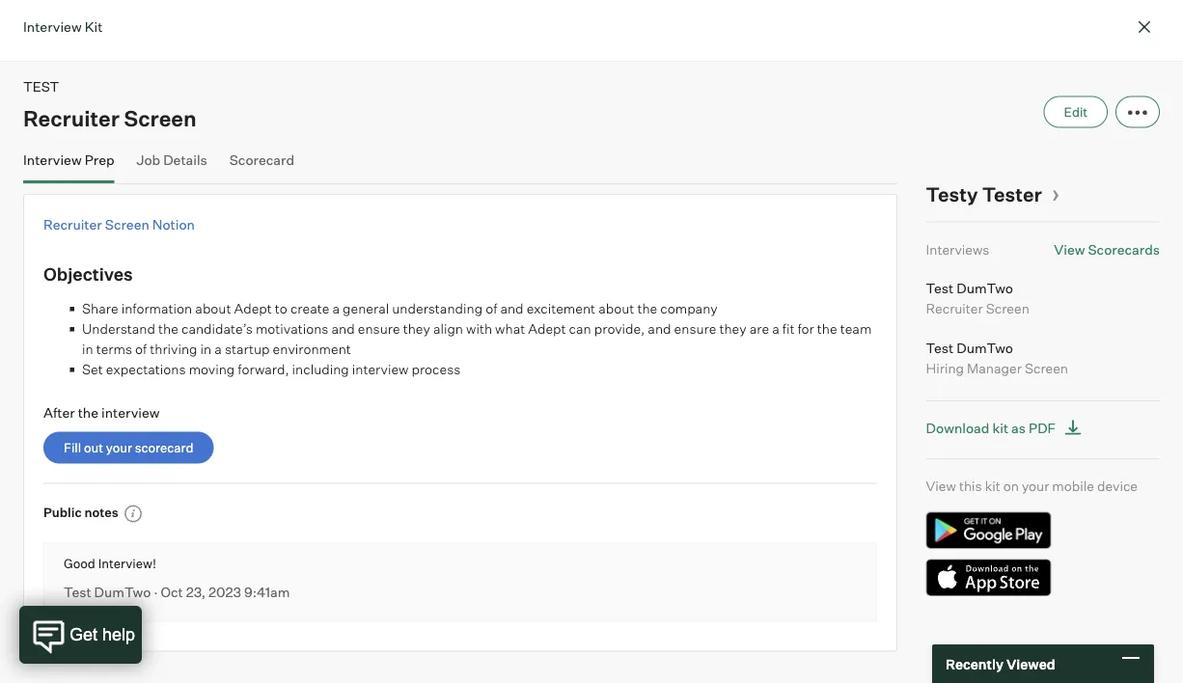 Task type: vqa. For each thing, say whether or not it's contained in the screenshot.
'Paste'
no



Task type: describe. For each thing, give the bounding box(es) containing it.
public notes
[[43, 505, 118, 520]]

fill out your scorecard
[[64, 440, 193, 456]]

excitement
[[527, 300, 596, 317]]

screen up the job details
[[124, 105, 197, 131]]

1 they from the left
[[403, 320, 430, 337]]

moving
[[189, 361, 235, 377]]

test dumtwo hiring manager screen
[[926, 339, 1069, 376]]

scorecard link
[[229, 151, 294, 180]]

recruiter screen notion
[[43, 216, 195, 233]]

recruiter for recruiter screen notion
[[43, 216, 102, 233]]

general
[[343, 300, 389, 317]]

with
[[466, 320, 492, 337]]

view for view this kit on your mobile device
[[926, 478, 956, 495]]

team
[[840, 320, 872, 337]]

forward,
[[238, 361, 289, 377]]

good interview!
[[64, 556, 156, 571]]

interview prep link
[[23, 151, 114, 180]]

2 ensure from the left
[[674, 320, 717, 337]]

startup
[[225, 340, 270, 357]]

align
[[433, 320, 463, 337]]

view scorecards button
[[1054, 241, 1160, 258]]

process
[[412, 361, 461, 377]]

0 horizontal spatial interview
[[101, 404, 160, 421]]

expectations
[[106, 361, 186, 377]]

0 vertical spatial of
[[486, 300, 497, 317]]

fill out your scorecard link
[[43, 432, 214, 464]]

viewed
[[1007, 656, 1056, 673]]

manager
[[967, 360, 1022, 376]]

notion
[[152, 216, 195, 233]]

tester
[[982, 182, 1042, 207]]

details
[[163, 151, 207, 168]]

2 horizontal spatial a
[[772, 320, 780, 337]]

1 horizontal spatial adept
[[528, 320, 566, 337]]

2 in from the left
[[200, 340, 212, 357]]

share
[[82, 300, 118, 317]]

view this kit on your mobile device
[[926, 478, 1138, 495]]

close image
[[1133, 15, 1156, 39]]

as
[[1012, 420, 1026, 437]]

set
[[82, 361, 103, 377]]

interview kit
[[23, 18, 103, 35]]

provide,
[[594, 320, 645, 337]]

terms
[[96, 340, 132, 357]]

0 vertical spatial a
[[332, 300, 340, 317]]

scorecards
[[1088, 241, 1160, 258]]

0 vertical spatial kit
[[993, 420, 1009, 437]]

on
[[1004, 478, 1019, 495]]

the right for
[[817, 320, 837, 337]]

create
[[290, 300, 330, 317]]

screen left notion
[[105, 216, 149, 233]]

oct
[[161, 584, 183, 601]]

interview for interview kit
[[23, 18, 82, 35]]

share information about adept to create a general understanding of and excitement about the company understand the candidate's motivations and ensure they align with what adept can provide, and ensure they are a fit for the team in terms of thriving in a startup environment set expectations moving forward, including interview process
[[82, 300, 872, 377]]

company
[[660, 300, 718, 317]]

job
[[136, 151, 160, 168]]

hiring
[[926, 360, 964, 376]]

after the interview
[[43, 404, 160, 421]]

view scorecards
[[1054, 241, 1160, 258]]

public
[[43, 505, 82, 520]]

0 vertical spatial adept
[[234, 300, 272, 317]]

out
[[84, 440, 103, 456]]

2 vertical spatial test
[[64, 584, 91, 601]]

device
[[1097, 478, 1138, 495]]

the up thriving
[[158, 320, 178, 337]]

interview inside the share information about adept to create a general understanding of and excitement about the company understand the candidate's motivations and ensure they align with what adept can provide, and ensure they are a fit for the team in terms of thriving in a startup environment set expectations moving forward, including interview process
[[352, 361, 409, 377]]

interview for interview prep
[[23, 151, 82, 168]]

notes manually added to the candidate's profile and marked as visible to interviewers. element
[[118, 503, 143, 524]]

test dumtwo · oct 23, 2023 9:41am
[[64, 584, 290, 601]]

interviews
[[926, 241, 990, 258]]

scorecard
[[135, 440, 193, 456]]

view for view scorecards
[[1054, 241, 1085, 258]]

notes
[[84, 505, 118, 520]]

1 about from the left
[[195, 300, 231, 317]]

0 horizontal spatial and
[[332, 320, 355, 337]]

after
[[43, 404, 75, 421]]

recruiter screen notion link
[[43, 216, 195, 233]]

dumtwo for hiring
[[957, 339, 1013, 356]]

0 horizontal spatial your
[[106, 440, 132, 456]]

recently viewed
[[946, 656, 1056, 673]]

for
[[798, 320, 814, 337]]



Task type: locate. For each thing, give the bounding box(es) containing it.
0 horizontal spatial view
[[926, 478, 956, 495]]

test
[[23, 78, 59, 95]]

what
[[495, 320, 525, 337]]

1 horizontal spatial they
[[720, 320, 747, 337]]

2 vertical spatial dumtwo
[[94, 584, 151, 601]]

recruiter up objectives
[[43, 216, 102, 233]]

1 vertical spatial view
[[926, 478, 956, 495]]

adept
[[234, 300, 272, 317], [528, 320, 566, 337]]

environment
[[273, 340, 351, 357]]

dumtwo inside test dumtwo hiring manager screen
[[957, 339, 1013, 356]]

adept down excitement
[[528, 320, 566, 337]]

0 vertical spatial test
[[926, 279, 954, 296]]

test inside test dumtwo hiring manager screen
[[926, 339, 954, 356]]

a right create
[[332, 300, 340, 317]]

1 horizontal spatial in
[[200, 340, 212, 357]]

test down good
[[64, 584, 91, 601]]

this
[[959, 478, 982, 495]]

of
[[486, 300, 497, 317], [135, 340, 147, 357]]

download kit as pdf link
[[926, 416, 1088, 441]]

0 horizontal spatial about
[[195, 300, 231, 317]]

ensure down general
[[358, 320, 400, 337]]

recruiter for recruiter screen
[[23, 105, 120, 131]]

·
[[154, 584, 158, 601]]

9:41am
[[244, 584, 290, 601]]

recruiter inside the test dumtwo recruiter screen
[[926, 300, 983, 317]]

a left fit
[[772, 320, 780, 337]]

2 they from the left
[[720, 320, 747, 337]]

dumtwo up manager
[[957, 339, 1013, 356]]

objectives
[[43, 264, 133, 285]]

1 horizontal spatial about
[[599, 300, 634, 317]]

screen up test dumtwo hiring manager screen on the right of page
[[986, 300, 1030, 317]]

0 vertical spatial your
[[106, 440, 132, 456]]

more link
[[1116, 96, 1160, 128]]

1 vertical spatial dumtwo
[[957, 339, 1013, 356]]

dumtwo down interview!
[[94, 584, 151, 601]]

are
[[750, 320, 769, 337]]

dumtwo inside the test dumtwo recruiter screen
[[957, 279, 1013, 296]]

job details link
[[136, 151, 207, 180]]

the up provide,
[[637, 300, 658, 317]]

0 horizontal spatial a
[[215, 340, 222, 357]]

your right "on" at bottom
[[1022, 478, 1049, 495]]

job details
[[136, 151, 207, 168]]

in up set
[[82, 340, 93, 357]]

0 vertical spatial interview
[[23, 18, 82, 35]]

screen
[[124, 105, 197, 131], [105, 216, 149, 233], [986, 300, 1030, 317], [1025, 360, 1069, 376]]

1 vertical spatial a
[[772, 320, 780, 337]]

candidate's
[[181, 320, 253, 337]]

dumtwo down interviews
[[957, 279, 1013, 296]]

interview
[[352, 361, 409, 377], [101, 404, 160, 421]]

0 horizontal spatial ensure
[[358, 320, 400, 337]]

to
[[275, 300, 288, 317]]

the right the 'after'
[[78, 404, 98, 421]]

notes manually added to the candidate's profile and marked as visible to interviewers. image
[[123, 505, 143, 524]]

a down candidate's on the left top of page
[[215, 340, 222, 357]]

thriving
[[150, 340, 197, 357]]

edit
[[1064, 104, 1088, 120]]

fill
[[64, 440, 81, 456]]

kit
[[85, 18, 103, 35]]

download kit as pdf
[[926, 420, 1056, 437]]

interview!
[[98, 556, 156, 571]]

about up provide,
[[599, 300, 634, 317]]

understanding
[[392, 300, 483, 317]]

1 vertical spatial adept
[[528, 320, 566, 337]]

1 horizontal spatial view
[[1054, 241, 1085, 258]]

test down interviews
[[926, 279, 954, 296]]

edit link
[[1044, 96, 1108, 128]]

recruiter
[[23, 105, 120, 131], [43, 216, 102, 233], [926, 300, 983, 317]]

kit left as
[[993, 420, 1009, 437]]

2 interview from the top
[[23, 151, 82, 168]]

screen inside test dumtwo hiring manager screen
[[1025, 360, 1069, 376]]

1 ensure from the left
[[358, 320, 400, 337]]

1 horizontal spatial a
[[332, 300, 340, 317]]

0 horizontal spatial they
[[403, 320, 430, 337]]

1 in from the left
[[82, 340, 93, 357]]

interview left process
[[352, 361, 409, 377]]

they down understanding
[[403, 320, 430, 337]]

1 vertical spatial recruiter
[[43, 216, 102, 233]]

view left this
[[926, 478, 956, 495]]

dumtwo for recruiter
[[957, 279, 1013, 296]]

including
[[292, 361, 349, 377]]

recently
[[946, 656, 1004, 673]]

test dumtwo recruiter screen
[[926, 279, 1030, 317]]

2 about from the left
[[599, 300, 634, 317]]

more image
[[1128, 109, 1148, 117]]

screen right manager
[[1025, 360, 1069, 376]]

understand
[[82, 320, 155, 337]]

1 interview from the top
[[23, 18, 82, 35]]

testy tester
[[926, 182, 1042, 207]]

0 vertical spatial interview
[[352, 361, 409, 377]]

1 vertical spatial test
[[926, 339, 954, 356]]

1 horizontal spatial your
[[1022, 478, 1049, 495]]

ensure
[[358, 320, 400, 337], [674, 320, 717, 337]]

testy
[[926, 182, 978, 207]]

mobile
[[1052, 478, 1094, 495]]

pdf
[[1029, 420, 1056, 437]]

interview up "fill out your scorecard" link
[[101, 404, 160, 421]]

good
[[64, 556, 95, 571]]

kit left "on" at bottom
[[985, 478, 1001, 495]]

test for hiring manager screen
[[926, 339, 954, 356]]

adept left to
[[234, 300, 272, 317]]

test for recruiter screen
[[926, 279, 954, 296]]

prep
[[85, 151, 114, 168]]

and down general
[[332, 320, 355, 337]]

motivations
[[256, 320, 329, 337]]

2 horizontal spatial and
[[648, 320, 671, 337]]

about
[[195, 300, 231, 317], [599, 300, 634, 317]]

kit
[[993, 420, 1009, 437], [985, 478, 1001, 495]]

0 vertical spatial recruiter
[[23, 105, 120, 131]]

23,
[[186, 584, 206, 601]]

0 vertical spatial view
[[1054, 241, 1085, 258]]

download
[[926, 420, 990, 437]]

in
[[82, 340, 93, 357], [200, 340, 212, 357]]

ensure down the company
[[674, 320, 717, 337]]

information
[[121, 300, 192, 317]]

test inside the test dumtwo recruiter screen
[[926, 279, 954, 296]]

your right out
[[106, 440, 132, 456]]

of up with
[[486, 300, 497, 317]]

dumtwo for ·
[[94, 584, 151, 601]]

interview prep
[[23, 151, 114, 168]]

view
[[1054, 241, 1085, 258], [926, 478, 956, 495]]

and
[[500, 300, 524, 317], [332, 320, 355, 337], [648, 320, 671, 337]]

they left are
[[720, 320, 747, 337]]

1 horizontal spatial interview
[[352, 361, 409, 377]]

scorecard
[[229, 151, 294, 168]]

dumtwo
[[957, 279, 1013, 296], [957, 339, 1013, 356], [94, 584, 151, 601]]

screen inside the test dumtwo recruiter screen
[[986, 300, 1030, 317]]

0 horizontal spatial of
[[135, 340, 147, 357]]

recruiter down interviews
[[926, 300, 983, 317]]

fit
[[783, 320, 795, 337]]

1 vertical spatial interview
[[23, 151, 82, 168]]

a
[[332, 300, 340, 317], [772, 320, 780, 337], [215, 340, 222, 357]]

and down the company
[[648, 320, 671, 337]]

0 vertical spatial dumtwo
[[957, 279, 1013, 296]]

interview left kit
[[23, 18, 82, 35]]

1 horizontal spatial and
[[500, 300, 524, 317]]

0 horizontal spatial in
[[82, 340, 93, 357]]

0 horizontal spatial adept
[[234, 300, 272, 317]]

1 horizontal spatial of
[[486, 300, 497, 317]]

2023
[[209, 584, 241, 601]]

about up candidate's on the left top of page
[[195, 300, 231, 317]]

of up expectations
[[135, 340, 147, 357]]

can
[[569, 320, 591, 337]]

recruiter screen
[[23, 105, 197, 131]]

2 vertical spatial a
[[215, 340, 222, 357]]

your
[[106, 440, 132, 456], [1022, 478, 1049, 495]]

they
[[403, 320, 430, 337], [720, 320, 747, 337]]

1 horizontal spatial ensure
[[674, 320, 717, 337]]

1 vertical spatial interview
[[101, 404, 160, 421]]

in up moving
[[200, 340, 212, 357]]

1 vertical spatial your
[[1022, 478, 1049, 495]]

testy tester link
[[926, 182, 1060, 207]]

1 vertical spatial kit
[[985, 478, 1001, 495]]

2 vertical spatial recruiter
[[926, 300, 983, 317]]

1 vertical spatial of
[[135, 340, 147, 357]]

interview left prep
[[23, 151, 82, 168]]

view left scorecards
[[1054, 241, 1085, 258]]

and up what
[[500, 300, 524, 317]]

test up "hiring"
[[926, 339, 954, 356]]

recruiter up interview prep
[[23, 105, 120, 131]]



